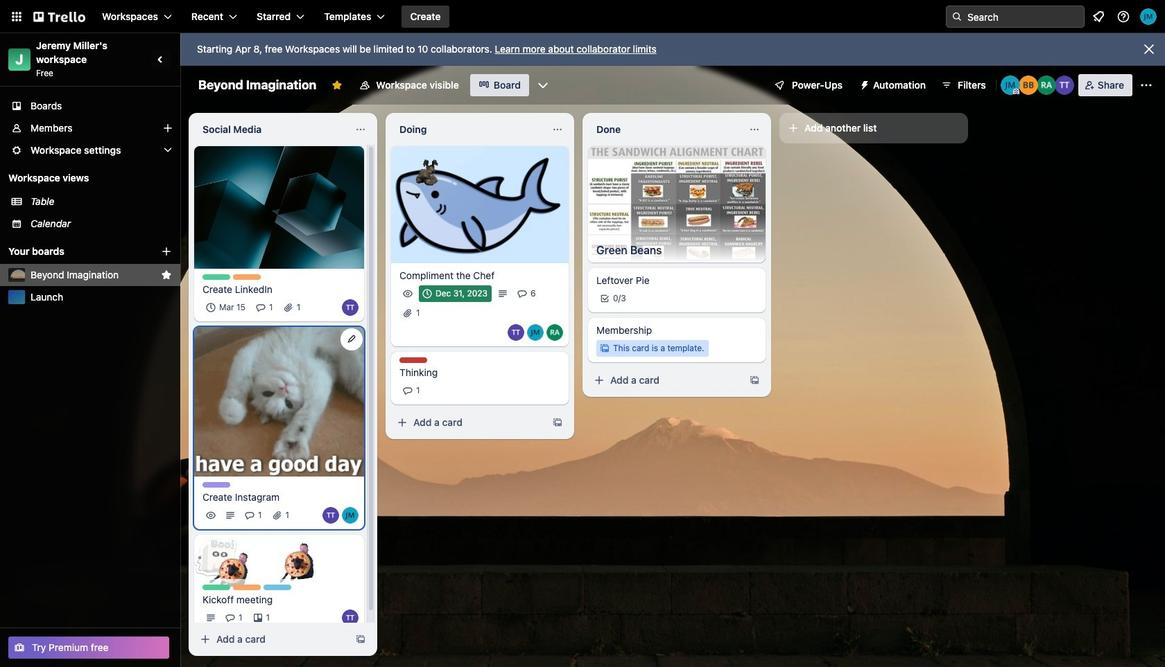 Task type: locate. For each thing, give the bounding box(es) containing it.
Board name text field
[[191, 74, 324, 96]]

color: orange, title: none image right color: green, title: none image
[[233, 585, 261, 591]]

jeremy miller (jeremymiller198) image
[[527, 324, 544, 341]]

ruby anderson (rubyanderson7) image
[[1037, 76, 1056, 95], [547, 324, 563, 341]]

your boards with 2 items element
[[8, 243, 140, 260]]

1 vertical spatial color: orange, title: none image
[[233, 585, 261, 591]]

terry turtle (terryturtle) image
[[1055, 76, 1074, 95], [342, 299, 359, 316], [508, 324, 524, 341], [323, 508, 339, 524]]

1 color: orange, title: none image from the top
[[233, 274, 261, 280]]

0 horizontal spatial https://media3.giphy.com/media/uzbc1merae75kv3oqd/100w.gif?cid=ad960664cgd8q560jl16i4tqsq6qk30rgh2t6st4j6ihzo35&ep=v1_stickers_search&rid=100w.gif&ct=s image
[[205, 539, 257, 590]]

None checkbox
[[419, 286, 492, 302], [203, 299, 250, 316], [419, 286, 492, 302], [203, 299, 250, 316]]

None text field
[[588, 119, 744, 141]]

1 horizontal spatial create from template… image
[[552, 417, 563, 428]]

Search field
[[963, 6, 1084, 27]]

1 vertical spatial create from template… image
[[355, 635, 366, 646]]

show menu image
[[1140, 78, 1154, 92]]

1 horizontal spatial https://media3.giphy.com/media/uzbc1merae75kv3oqd/100w.gif?cid=ad960664cgd8q560jl16i4tqsq6qk30rgh2t6st4j6ihzo35&ep=v1_stickers_search&rid=100w.gif&ct=s image
[[269, 534, 320, 585]]

jeremy miller (jeremymiller198) image
[[1140, 8, 1157, 25], [1001, 76, 1020, 95], [342, 508, 359, 524]]

0 vertical spatial create from template… image
[[552, 417, 563, 428]]

starred icon image
[[161, 270, 172, 281]]

2 horizontal spatial jeremy miller (jeremymiller198) image
[[1140, 8, 1157, 25]]

https://media3.giphy.com/media/uzbc1merae75kv3oqd/100w.gif?cid=ad960664cgd8q560jl16i4tqsq6qk30rgh2t6st4j6ihzo35&ep=v1_stickers_search&rid=100w.gif&ct=s image
[[269, 534, 320, 585], [205, 539, 257, 590]]

color: sky, title: "sparkling" element
[[264, 585, 291, 591]]

https://media3.giphy.com/media/uzbc1merae75kv3oqd/100w.gif?cid=ad960664cgd8q560jl16i4tqsq6qk30rgh2t6st4j6ihzo35&ep=v1_stickers_search&rid=100w.gif&ct=s image left color: sky, title: "sparkling" element
[[205, 539, 257, 590]]

ruby anderson (rubyanderson7) image right jeremy miller (jeremymiller198) icon
[[547, 324, 563, 341]]

https://media3.giphy.com/media/uzbc1merae75kv3oqd/100w.gif?cid=ad960664cgd8q560jl16i4tqsq6qk30rgh2t6st4j6ihzo35&ep=v1_stickers_search&rid=100w.gif&ct=s image up color: sky, title: "sparkling" element
[[269, 534, 320, 585]]

1 vertical spatial jeremy miller (jeremymiller198) image
[[1001, 76, 1020, 95]]

0 horizontal spatial jeremy miller (jeremymiller198) image
[[342, 508, 359, 524]]

0 vertical spatial ruby anderson (rubyanderson7) image
[[1037, 76, 1056, 95]]

1 horizontal spatial jeremy miller (jeremymiller198) image
[[1001, 76, 1020, 95]]

0 horizontal spatial create from template… image
[[355, 635, 366, 646]]

add board image
[[161, 246, 172, 257]]

ruby anderson (rubyanderson7) image right this member is an admin of this board. image
[[1037, 76, 1056, 95]]

1 vertical spatial ruby anderson (rubyanderson7) image
[[547, 324, 563, 341]]

search image
[[952, 11, 963, 22]]

create from template… image
[[552, 417, 563, 428], [355, 635, 366, 646]]

https://media1.giphy.com/media/3ov9jucrjra1ggg9vu/100w.gif?cid=ad960664cgd8q560jl16i4tqsq6qk30rgh2t6st4j6ihzo35&ep=v1_stickers_search&rid=100w.gif&ct=s image
[[408, 146, 454, 192]]

star or unstar board image
[[332, 80, 343, 91]]

color: orange, title: none image right color: green, title: none icon
[[233, 274, 261, 280]]

color: orange, title: none image for color: green, title: none image
[[233, 585, 261, 591]]

ruby anderson (rubyanderson7) image for jeremy miller (jeremymiller198) icon
[[547, 324, 563, 341]]

color: orange, title: none image
[[233, 274, 261, 280], [233, 585, 261, 591]]

0 vertical spatial color: orange, title: none image
[[233, 274, 261, 280]]

color: green, title: none image
[[203, 585, 230, 591]]

0 horizontal spatial ruby anderson (rubyanderson7) image
[[547, 324, 563, 341]]

None text field
[[194, 119, 350, 141], [391, 119, 547, 141], [194, 119, 350, 141], [391, 119, 547, 141]]

1 horizontal spatial ruby anderson (rubyanderson7) image
[[1037, 76, 1056, 95]]

2 color: orange, title: none image from the top
[[233, 585, 261, 591]]



Task type: vqa. For each thing, say whether or not it's contained in the screenshot.
0 / 6
no



Task type: describe. For each thing, give the bounding box(es) containing it.
2 vertical spatial jeremy miller (jeremymiller198) image
[[342, 508, 359, 524]]

0 notifications image
[[1090, 8, 1107, 25]]

back to home image
[[33, 6, 85, 28]]

ruby anderson (rubyanderson7) image for bob builder (bobbuilder40) 'icon'
[[1037, 76, 1056, 95]]

this member is an admin of this board. image
[[1013, 89, 1020, 95]]

bob builder (bobbuilder40) image
[[1019, 76, 1038, 95]]

color: purple, title: none image
[[203, 483, 230, 488]]

color: green, title: none image
[[203, 274, 230, 280]]

primary element
[[0, 0, 1165, 33]]

pete ghost image
[[193, 536, 238, 580]]

customize views image
[[536, 78, 550, 92]]

0 vertical spatial jeremy miller (jeremymiller198) image
[[1140, 8, 1157, 25]]

color: orange, title: none image for color: green, title: none icon
[[233, 274, 261, 280]]

terry turtle (terryturtle) image
[[342, 610, 359, 627]]

sm image
[[854, 74, 873, 94]]

color: bold red, title: "thoughts" element
[[400, 358, 427, 363]]

open information menu image
[[1117, 10, 1131, 24]]

edit card image
[[346, 333, 357, 345]]

create from template… image
[[749, 375, 760, 387]]

workspace navigation collapse icon image
[[151, 50, 171, 69]]



